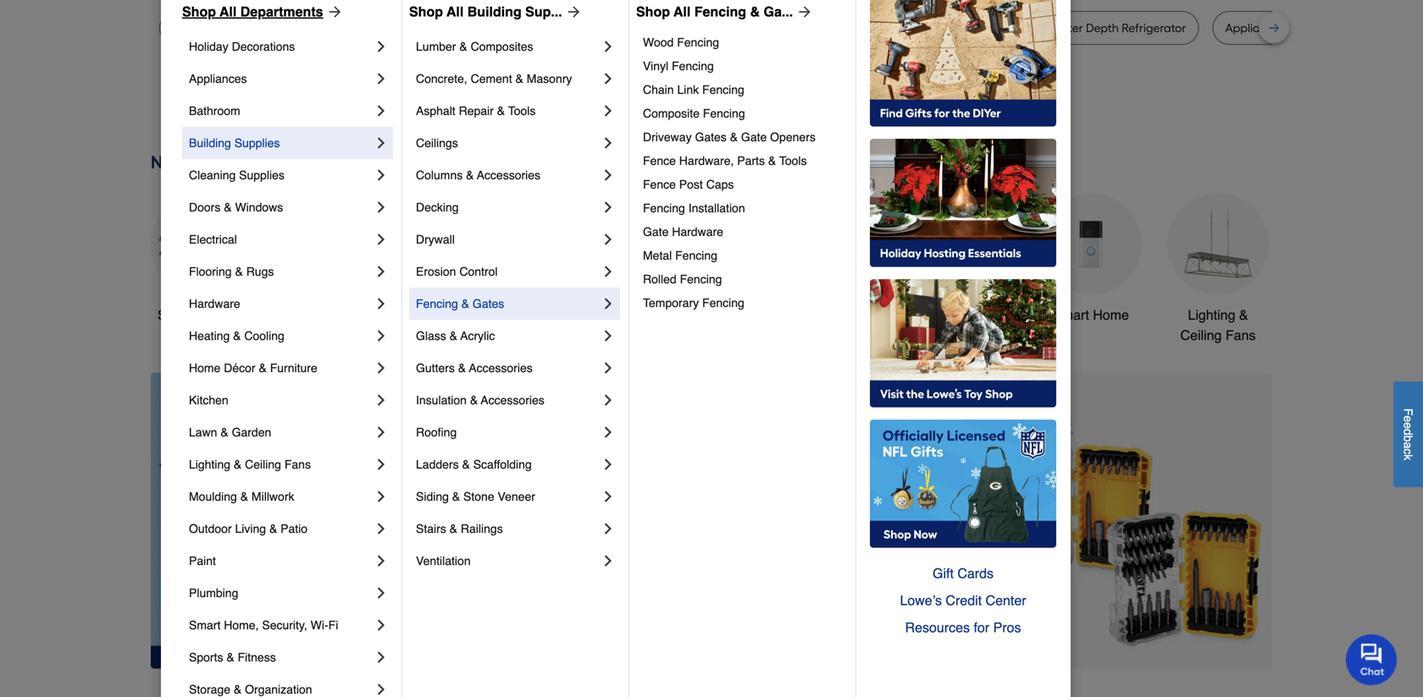 Task type: describe. For each thing, give the bounding box(es) containing it.
storage
[[189, 684, 230, 697]]

chevron right image for ventilation
[[600, 553, 617, 570]]

chevron right image for stairs & railings
[[600, 521, 617, 538]]

metal fencing link
[[643, 244, 844, 268]]

chevron right image for concrete, cement & masonry
[[600, 70, 617, 87]]

fence hardware, parts & tools
[[643, 154, 807, 168]]

& inside siding & stone veneer link
[[452, 490, 460, 504]]

flooring & rugs
[[189, 265, 274, 279]]

composites
[[471, 40, 533, 53]]

tools down openers
[[779, 154, 807, 168]]

roofing link
[[416, 417, 600, 449]]

counter depth refrigerator
[[1039, 21, 1186, 35]]

chevron right image for flooring & rugs
[[373, 263, 390, 280]]

chevron right image for building supplies
[[373, 135, 390, 152]]

hardware,
[[679, 154, 734, 168]]

& inside concrete, cement & masonry link
[[515, 72, 523, 86]]

shop all fencing & ga... link
[[636, 2, 813, 22]]

smart home link
[[1040, 194, 1142, 326]]

chevron right image for roofing
[[600, 424, 617, 441]]

shop all building sup... link
[[409, 2, 583, 22]]

ladders & scaffolding
[[416, 458, 532, 472]]

0 horizontal spatial building
[[189, 136, 231, 150]]

lawn & garden
[[189, 426, 271, 440]]

chevron right image for appliances
[[373, 70, 390, 87]]

accessories for columns & accessories
[[477, 169, 540, 182]]

roofing
[[416, 426, 457, 440]]

all for deals
[[193, 307, 207, 323]]

chevron right image for paint
[[373, 553, 390, 570]]

fence for fence post caps
[[643, 178, 676, 191]]

new deals every day during 25 days of deals image
[[151, 148, 1272, 177]]

1 vertical spatial arrow right image
[[1241, 521, 1258, 538]]

0 vertical spatial hardware
[[672, 225, 723, 239]]

shop
[[158, 307, 189, 323]]

ladders
[[416, 458, 459, 472]]

a
[[1401, 442, 1415, 449]]

fencing inside temporary fencing link
[[702, 296, 744, 310]]

plumbing link
[[189, 578, 373, 610]]

fencing installation link
[[643, 197, 844, 220]]

1 horizontal spatial lighting & ceiling fans
[[1180, 307, 1256, 343]]

heating & cooling
[[189, 330, 284, 343]]

lowe's credit center
[[900, 593, 1026, 609]]

0 horizontal spatial hardware
[[189, 297, 240, 311]]

& inside ladders & scaffolding 'link'
[[462, 458, 470, 472]]

home,
[[224, 619, 259, 633]]

cleaning supplies
[[189, 169, 284, 182]]

doors & windows
[[189, 201, 283, 214]]

chevron right image for lumber & composites
[[600, 38, 617, 55]]

& inside lumber & composites link
[[459, 40, 467, 53]]

0 vertical spatial ceiling
[[1180, 328, 1222, 343]]

electrical link
[[189, 224, 373, 256]]

wood
[[643, 36, 674, 49]]

& inside insulation & accessories link
[[470, 394, 478, 407]]

décor
[[224, 362, 255, 375]]

counter
[[1039, 21, 1083, 35]]

ge for ge profile refrigerator
[[397, 21, 413, 35]]

chevron right image for sports & fitness
[[373, 650, 390, 667]]

officially licensed n f l gifts. shop now. image
[[870, 420, 1056, 549]]

fencing & gates link
[[416, 288, 600, 320]]

& inside 'storage & organization' "link"
[[234, 684, 242, 697]]

supplies for building supplies
[[234, 136, 280, 150]]

furniture
[[270, 362, 317, 375]]

concrete,
[[416, 72, 467, 86]]

kitchen link
[[189, 385, 373, 417]]

1 horizontal spatial bathroom
[[935, 307, 993, 323]]

driveway
[[643, 130, 692, 144]]

paint
[[189, 555, 216, 568]]

refrigerator for french door refrigerator
[[624, 21, 688, 35]]

lumber & composites link
[[416, 30, 600, 63]]

columns
[[416, 169, 463, 182]]

temporary fencing
[[643, 296, 744, 310]]

glass & acrylic
[[416, 330, 495, 343]]

cleaning
[[189, 169, 236, 182]]

garden
[[232, 426, 271, 440]]

christmas
[[552, 307, 613, 323]]

building supplies link
[[189, 127, 373, 159]]

ceilings link
[[416, 127, 600, 159]]

fitness
[[238, 651, 276, 665]]

railings
[[461, 523, 503, 536]]

f e e d b a c k
[[1401, 409, 1415, 461]]

2 e from the top
[[1401, 423, 1415, 429]]

stone
[[463, 490, 494, 504]]

chevron right image for heating & cooling
[[373, 328, 390, 345]]

0 vertical spatial gates
[[695, 130, 727, 144]]

columns & accessories
[[416, 169, 540, 182]]

home inside smart home link
[[1093, 307, 1129, 323]]

gate hardware link
[[643, 220, 844, 244]]

shop all fencing & ga...
[[636, 4, 793, 19]]

christmas decorations link
[[532, 194, 634, 346]]

fencing & gates
[[416, 297, 504, 311]]

holiday
[[189, 40, 228, 53]]

stairs & railings
[[416, 523, 503, 536]]

resources
[[905, 620, 970, 636]]

door
[[595, 21, 621, 35]]

fencing inside chain link fencing link
[[702, 83, 744, 97]]

sports
[[189, 651, 223, 665]]

0 horizontal spatial ceiling
[[245, 458, 281, 472]]

decorations for holiday
[[232, 40, 295, 53]]

& inside glass & acrylic link
[[450, 330, 457, 343]]

millwork
[[252, 490, 294, 504]]

rolled
[[643, 273, 677, 286]]

ge profile
[[847, 21, 899, 35]]

chevron right image for siding & stone veneer
[[600, 489, 617, 506]]

gift cards
[[933, 566, 994, 582]]

arrow left image
[[466, 521, 483, 538]]

tools up ceilings link
[[508, 104, 536, 118]]

for
[[974, 620, 989, 636]]

outdoor living & patio
[[189, 523, 308, 536]]

& inside lawn & garden link
[[221, 426, 228, 440]]

drywall link
[[416, 224, 600, 256]]

& inside gutters & accessories link
[[458, 362, 466, 375]]

fencing inside wood fencing link
[[677, 36, 719, 49]]

up to 50 percent off select tools and accessories. image
[[451, 373, 1272, 669]]

composite fencing link
[[643, 102, 844, 125]]

chevron right image for cleaning supplies
[[373, 167, 390, 184]]

& inside sports & fitness link
[[226, 651, 234, 665]]

arrow right image for shop all fencing & ga...
[[793, 3, 813, 20]]

& inside driveway gates & gate openers link
[[730, 130, 738, 144]]

& inside heating & cooling link
[[233, 330, 241, 343]]

asphalt
[[416, 104, 455, 118]]

chevron right image for ladders & scaffolding
[[600, 457, 617, 474]]

fencing inside composite fencing link
[[703, 107, 745, 120]]

credit
[[946, 593, 982, 609]]

& inside fence hardware, parts & tools link
[[768, 154, 776, 168]]

smart for smart home
[[1053, 307, 1089, 323]]

windows
[[235, 201, 283, 214]]

appliances link
[[189, 63, 373, 95]]

wi-
[[311, 619, 328, 633]]

& inside shop all fencing & ga... link
[[750, 4, 760, 19]]

0 vertical spatial bathroom link
[[189, 95, 373, 127]]

sup...
[[525, 4, 562, 19]]

hardware link
[[189, 288, 373, 320]]

1 vertical spatial lighting & ceiling fans
[[189, 458, 311, 472]]

1 vertical spatial lighting & ceiling fans link
[[189, 449, 373, 481]]

rolled fencing link
[[643, 268, 844, 291]]

lowe's wishes you and your family a happy hanukkah. image
[[151, 89, 1272, 131]]

equipment
[[805, 328, 869, 343]]

chevron right image for plumbing
[[373, 585, 390, 602]]

accessories for gutters & accessories
[[469, 362, 533, 375]]

fencing inside shop all fencing & ga... link
[[694, 4, 746, 19]]

chain
[[643, 83, 674, 97]]

c
[[1401, 449, 1415, 455]]

shop all deals
[[158, 307, 246, 323]]

shop all deals link
[[151, 194, 252, 326]]

gutters & accessories
[[416, 362, 533, 375]]

arrow right image for shop all departments
[[323, 3, 344, 20]]

outdoor living & patio link
[[189, 513, 373, 546]]

home décor & furniture link
[[189, 352, 373, 385]]

chevron right image for decking
[[600, 199, 617, 216]]

shop all departments link
[[182, 2, 344, 22]]

chevron right image for drywall
[[600, 231, 617, 248]]

insulation & accessories
[[416, 394, 544, 407]]

gate inside driveway gates & gate openers link
[[741, 130, 767, 144]]

fencing inside vinyl fencing link
[[672, 59, 714, 73]]

lowe's
[[900, 593, 942, 609]]

smart for smart home, security, wi-fi
[[189, 619, 221, 633]]

home inside 'home décor & furniture' link
[[189, 362, 221, 375]]



Task type: vqa. For each thing, say whether or not it's contained in the screenshot.
Faucets
yes



Task type: locate. For each thing, give the bounding box(es) containing it.
rolled fencing
[[643, 273, 722, 286]]

e up b
[[1401, 423, 1415, 429]]

ventilation
[[416, 555, 471, 568]]

fence for fence hardware, parts & tools
[[643, 154, 676, 168]]

0 vertical spatial home
[[1093, 307, 1129, 323]]

gates down control at the left top
[[473, 297, 504, 311]]

chevron right image
[[373, 38, 390, 55], [600, 38, 617, 55], [600, 70, 617, 87], [373, 102, 390, 119], [373, 135, 390, 152], [600, 135, 617, 152], [600, 167, 617, 184], [373, 199, 390, 216], [600, 199, 617, 216], [373, 231, 390, 248], [600, 231, 617, 248], [600, 263, 617, 280], [373, 296, 390, 313], [600, 328, 617, 345], [373, 360, 390, 377], [600, 360, 617, 377], [373, 392, 390, 409], [373, 489, 390, 506], [600, 553, 617, 570], [373, 585, 390, 602], [373, 618, 390, 634], [373, 650, 390, 667], [373, 682, 390, 698]]

fencing inside fencing & gates link
[[416, 297, 458, 311]]

accessories up "roofing" link at the left
[[481, 394, 544, 407]]

home décor & furniture
[[189, 362, 317, 375]]

0 horizontal spatial bathroom link
[[189, 95, 373, 127]]

e
[[1401, 416, 1415, 423], [1401, 423, 1415, 429]]

gates up hardware,
[[695, 130, 727, 144]]

erosion control
[[416, 265, 498, 279]]

refrigerator for counter depth refrigerator
[[1122, 21, 1186, 35]]

building up cleaning
[[189, 136, 231, 150]]

accessories for insulation & accessories
[[481, 394, 544, 407]]

b
[[1401, 436, 1415, 442]]

refrigerator down shop all building sup...
[[452, 21, 517, 35]]

1 vertical spatial bathroom link
[[913, 194, 1015, 326]]

0 horizontal spatial lighting
[[189, 458, 230, 472]]

1 vertical spatial lighting
[[189, 458, 230, 472]]

cooling
[[244, 330, 284, 343]]

holiday hosting essentials. image
[[870, 139, 1056, 268]]

kitchen faucets
[[661, 307, 758, 323]]

fencing inside rolled fencing link
[[680, 273, 722, 286]]

departments
[[240, 4, 323, 19]]

1 vertical spatial smart
[[189, 619, 221, 633]]

arrow right image up holiday decorations "link"
[[323, 3, 344, 20]]

0 vertical spatial kitchen
[[661, 307, 706, 323]]

1 vertical spatial supplies
[[239, 169, 284, 182]]

0 horizontal spatial refrigerator
[[452, 21, 517, 35]]

concrete, cement & masonry link
[[416, 63, 600, 95]]

cards
[[957, 566, 994, 582]]

chevron right image for hardware
[[373, 296, 390, 313]]

0 horizontal spatial home
[[189, 362, 221, 375]]

fencing down the erosion
[[416, 297, 458, 311]]

chevron right image for home décor & furniture
[[373, 360, 390, 377]]

accessories up insulation & accessories link
[[469, 362, 533, 375]]

supplies up cleaning supplies
[[234, 136, 280, 150]]

chevron right image for doors & windows
[[373, 199, 390, 216]]

0 horizontal spatial decorations
[[232, 40, 295, 53]]

shop up holiday
[[182, 4, 216, 19]]

metal
[[643, 249, 672, 263]]

decorations inside "link"
[[232, 40, 295, 53]]

& inside "columns & accessories" link
[[466, 169, 474, 182]]

accessories
[[477, 169, 540, 182], [469, 362, 533, 375], [481, 394, 544, 407]]

arrow right image
[[562, 3, 583, 20], [1241, 521, 1258, 538]]

1 vertical spatial kitchen
[[189, 394, 228, 407]]

lighting & ceiling fans
[[1180, 307, 1256, 343], [189, 458, 311, 472]]

wood fencing link
[[643, 30, 844, 54]]

0 horizontal spatial kitchen
[[189, 394, 228, 407]]

outdoor inside outdoor tools & equipment
[[788, 307, 837, 323]]

1 horizontal spatial ge
[[847, 21, 863, 35]]

shop for shop all fencing & ga...
[[636, 4, 670, 19]]

erosion control link
[[416, 256, 600, 288]]

0 vertical spatial lighting & ceiling fans link
[[1167, 194, 1269, 346]]

fence down driveway
[[643, 154, 676, 168]]

& inside 'home décor & furniture' link
[[259, 362, 267, 375]]

chevron right image for moulding & millwork
[[373, 489, 390, 506]]

kitchen up lawn
[[189, 394, 228, 407]]

1 horizontal spatial bathroom link
[[913, 194, 1015, 326]]

1 fence from the top
[[643, 154, 676, 168]]

chevron right image for outdoor living & patio
[[373, 521, 390, 538]]

acrylic
[[460, 330, 495, 343]]

chevron right image for gutters & accessories
[[600, 360, 617, 377]]

decorations down christmas
[[547, 328, 619, 343]]

accessories up decking link
[[477, 169, 540, 182]]

cement
[[471, 72, 512, 86]]

decking link
[[416, 191, 600, 224]]

0 vertical spatial building
[[467, 4, 522, 19]]

fencing up chain link fencing in the top of the page
[[672, 59, 714, 73]]

e up 'd'
[[1401, 416, 1415, 423]]

columns & accessories link
[[416, 159, 600, 191]]

1 vertical spatial outdoor
[[189, 523, 232, 536]]

0 horizontal spatial ge
[[397, 21, 413, 35]]

1 horizontal spatial kitchen
[[661, 307, 706, 323]]

1 horizontal spatial home
[[1093, 307, 1129, 323]]

chevron right image for storage & organization
[[373, 682, 390, 698]]

& inside flooring & rugs link
[[235, 265, 243, 279]]

pros
[[993, 620, 1021, 636]]

shop for shop all building sup...
[[409, 4, 443, 19]]

profile
[[416, 21, 450, 35], [866, 21, 899, 35]]

fans inside lighting & ceiling fans
[[1226, 328, 1256, 343]]

arrow right image inside 'shop all building sup...' link
[[562, 3, 583, 20]]

chevron right image for insulation & accessories
[[600, 392, 617, 409]]

decorations for christmas
[[547, 328, 619, 343]]

supplies for cleaning supplies
[[239, 169, 284, 182]]

moulding & millwork link
[[189, 481, 373, 513]]

composite
[[643, 107, 700, 120]]

fence left the post
[[643, 178, 676, 191]]

0 horizontal spatial shop
[[182, 4, 216, 19]]

resources for pros
[[905, 620, 1021, 636]]

fencing down gate hardware
[[675, 249, 717, 263]]

insulation
[[416, 394, 467, 407]]

doors
[[189, 201, 221, 214]]

0 horizontal spatial fans
[[284, 458, 311, 472]]

0 vertical spatial fence
[[643, 154, 676, 168]]

1 horizontal spatial gates
[[695, 130, 727, 144]]

& inside stairs & railings link
[[450, 523, 457, 536]]

0 vertical spatial arrow right image
[[562, 3, 583, 20]]

arrow right image up wood fencing link
[[793, 3, 813, 20]]

2 ge from the left
[[847, 21, 863, 35]]

glass & acrylic link
[[416, 320, 600, 352]]

3 refrigerator from the left
[[1122, 21, 1186, 35]]

smart home
[[1053, 307, 1129, 323]]

chevron right image for columns & accessories
[[600, 167, 617, 184]]

electrical
[[189, 233, 237, 246]]

refrigerator up wood
[[624, 21, 688, 35]]

patio
[[281, 523, 308, 536]]

vinyl
[[643, 59, 668, 73]]

2 refrigerator from the left
[[624, 21, 688, 35]]

1 vertical spatial fence
[[643, 178, 676, 191]]

outdoor for outdoor tools & equipment
[[788, 307, 837, 323]]

find gifts for the diyer. image
[[870, 0, 1056, 127]]

drywall
[[416, 233, 455, 246]]

fencing down rolled fencing link
[[702, 296, 744, 310]]

& inside doors & windows link
[[224, 201, 232, 214]]

fencing
[[694, 4, 746, 19], [677, 36, 719, 49], [672, 59, 714, 73], [702, 83, 744, 97], [703, 107, 745, 120], [643, 202, 685, 215], [675, 249, 717, 263], [680, 273, 722, 286], [702, 296, 744, 310], [416, 297, 458, 311]]

all up the ge profile refrigerator
[[447, 4, 464, 19]]

& inside fencing & gates link
[[461, 297, 469, 311]]

1 horizontal spatial outdoor
[[788, 307, 837, 323]]

gate up metal
[[643, 225, 669, 239]]

0 horizontal spatial outdoor
[[189, 523, 232, 536]]

kitchen for kitchen faucets
[[661, 307, 706, 323]]

chevron right image for kitchen
[[373, 392, 390, 409]]

profile for ge profile refrigerator
[[416, 21, 450, 35]]

arrow right image inside shop all fencing & ga... link
[[793, 3, 813, 20]]

tools up 'equipment'
[[841, 307, 873, 323]]

2 arrow right image from the left
[[793, 3, 813, 20]]

kitchen faucets link
[[659, 194, 761, 326]]

1 horizontal spatial shop
[[409, 4, 443, 19]]

& inside outdoor tools & equipment
[[876, 307, 885, 323]]

supplies
[[234, 136, 280, 150], [239, 169, 284, 182]]

refrigerator right 'depth'
[[1122, 21, 1186, 35]]

1 profile from the left
[[416, 21, 450, 35]]

1 vertical spatial bathroom
[[935, 307, 993, 323]]

supplies up windows
[[239, 169, 284, 182]]

chain link fencing link
[[643, 78, 844, 102]]

sports & fitness link
[[189, 642, 373, 674]]

cleaning supplies link
[[189, 159, 373, 191]]

& inside lighting & ceiling fans
[[1239, 307, 1248, 323]]

appliances
[[189, 72, 247, 86]]

fence post caps link
[[643, 173, 844, 197]]

gate inside gate hardware link
[[643, 225, 669, 239]]

outdoor up 'equipment'
[[788, 307, 837, 323]]

1 horizontal spatial gate
[[741, 130, 767, 144]]

lighting & ceiling fans link
[[1167, 194, 1269, 346], [189, 449, 373, 481]]

home
[[1093, 307, 1129, 323], [189, 362, 221, 375]]

shop these last-minute gifts. $99 or less. quantities are limited and won't last. image
[[151, 373, 424, 670]]

outdoor
[[788, 307, 837, 323], [189, 523, 232, 536]]

heating & cooling link
[[189, 320, 373, 352]]

vinyl fencing link
[[643, 54, 844, 78]]

fencing inside metal fencing link
[[675, 249, 717, 263]]

all up heating
[[193, 307, 207, 323]]

hardware down flooring
[[189, 297, 240, 311]]

1 vertical spatial hardware
[[189, 297, 240, 311]]

fencing up temporary fencing
[[680, 273, 722, 286]]

control
[[459, 265, 498, 279]]

1 horizontal spatial arrow right image
[[1241, 521, 1258, 538]]

chevron right image for bathroom
[[373, 102, 390, 119]]

gift cards link
[[870, 561, 1056, 588]]

driveway gates & gate openers
[[643, 130, 816, 144]]

all for fencing
[[674, 4, 691, 19]]

0 vertical spatial smart
[[1053, 307, 1089, 323]]

chat invite button image
[[1346, 635, 1398, 686]]

chevron right image for asphalt repair & tools
[[600, 102, 617, 119]]

fencing up wood fencing link
[[694, 4, 746, 19]]

1 vertical spatial gates
[[473, 297, 504, 311]]

& inside 'asphalt repair & tools' link
[[497, 104, 505, 118]]

chevron right image for erosion control
[[600, 263, 617, 280]]

0 horizontal spatial bathroom
[[189, 104, 240, 118]]

1 horizontal spatial refrigerator
[[624, 21, 688, 35]]

ge profile refrigerator
[[397, 21, 517, 35]]

0 horizontal spatial lighting & ceiling fans
[[189, 458, 311, 472]]

outdoor down the moulding
[[189, 523, 232, 536]]

flooring & rugs link
[[189, 256, 373, 288]]

chevron right image for smart home, security, wi-fi
[[373, 618, 390, 634]]

temporary
[[643, 296, 699, 310]]

0 vertical spatial lighting
[[1188, 307, 1235, 323]]

0 horizontal spatial gate
[[643, 225, 669, 239]]

veneer
[[498, 490, 535, 504]]

chevron right image for ceilings
[[600, 135, 617, 152]]

arrow right image
[[323, 3, 344, 20], [793, 3, 813, 20]]

fi
[[328, 619, 338, 633]]

0 horizontal spatial profile
[[416, 21, 450, 35]]

1 horizontal spatial building
[[467, 4, 522, 19]]

decking
[[416, 201, 459, 214]]

0 vertical spatial outdoor
[[788, 307, 837, 323]]

depth
[[1086, 21, 1119, 35]]

all up holiday decorations
[[220, 4, 237, 19]]

appliance package
[[1225, 21, 1330, 35]]

fencing up gate hardware
[[643, 202, 685, 215]]

0 horizontal spatial lighting & ceiling fans link
[[189, 449, 373, 481]]

0 vertical spatial lighting & ceiling fans
[[1180, 307, 1256, 343]]

fencing inside fencing installation link
[[643, 202, 685, 215]]

1 shop from the left
[[182, 4, 216, 19]]

all for building
[[447, 4, 464, 19]]

scroll to item #2 image
[[816, 639, 857, 646]]

french
[[556, 21, 592, 35]]

fencing up driveway gates & gate openers
[[703, 107, 745, 120]]

0 vertical spatial accessories
[[477, 169, 540, 182]]

kitchen down rolled fencing
[[661, 307, 706, 323]]

& inside outdoor living & patio link
[[269, 523, 277, 536]]

hardware down fencing installation
[[672, 225, 723, 239]]

1 refrigerator from the left
[[452, 21, 517, 35]]

kitchen for kitchen
[[189, 394, 228, 407]]

1 arrow right image from the left
[[323, 3, 344, 20]]

decorations down shop all departments link at top left
[[232, 40, 295, 53]]

driveway gates & gate openers link
[[643, 125, 844, 149]]

chevron right image for glass & acrylic
[[600, 328, 617, 345]]

christmas decorations
[[547, 307, 619, 343]]

faucets
[[710, 307, 758, 323]]

0 vertical spatial decorations
[[232, 40, 295, 53]]

ge for ge profile
[[847, 21, 863, 35]]

& inside moulding & millwork "link"
[[240, 490, 248, 504]]

storage & organization
[[189, 684, 312, 697]]

building up composites
[[467, 4, 522, 19]]

1 horizontal spatial lighting
[[1188, 307, 1235, 323]]

2 horizontal spatial shop
[[636, 4, 670, 19]]

0 vertical spatial gate
[[741, 130, 767, 144]]

1 vertical spatial decorations
[[547, 328, 619, 343]]

1 horizontal spatial fans
[[1226, 328, 1256, 343]]

profile for ge profile
[[866, 21, 899, 35]]

1 vertical spatial home
[[189, 362, 221, 375]]

shop up the ge profile refrigerator
[[409, 4, 443, 19]]

1 ge from the left
[[397, 21, 413, 35]]

openers
[[770, 130, 816, 144]]

resources for pros link
[[870, 615, 1056, 642]]

ga...
[[764, 4, 793, 19]]

chevron right image for holiday decorations
[[373, 38, 390, 55]]

2 profile from the left
[[866, 21, 899, 35]]

visit the lowe's toy shop. image
[[870, 280, 1056, 408]]

ceilings
[[416, 136, 458, 150]]

shop up wood
[[636, 4, 670, 19]]

f
[[1401, 409, 1415, 416]]

fence
[[643, 154, 676, 168], [643, 178, 676, 191]]

all for departments
[[220, 4, 237, 19]]

siding
[[416, 490, 449, 504]]

vinyl fencing
[[643, 59, 714, 73]]

1 horizontal spatial smart
[[1053, 307, 1089, 323]]

1 e from the top
[[1401, 416, 1415, 423]]

1 horizontal spatial decorations
[[547, 328, 619, 343]]

2 shop from the left
[[409, 4, 443, 19]]

refrigerator for ge profile refrigerator
[[452, 21, 517, 35]]

0 horizontal spatial smart
[[189, 619, 221, 633]]

all up wood fencing
[[674, 4, 691, 19]]

dishwasher
[[938, 21, 1000, 35]]

0 horizontal spatial arrow right image
[[323, 3, 344, 20]]

fans
[[1226, 328, 1256, 343], [284, 458, 311, 472]]

0 vertical spatial supplies
[[234, 136, 280, 150]]

f e e d b a c k button
[[1393, 382, 1423, 488]]

0 horizontal spatial arrow right image
[[562, 3, 583, 20]]

1 vertical spatial accessories
[[469, 362, 533, 375]]

1 horizontal spatial profile
[[866, 21, 899, 35]]

1 vertical spatial gate
[[643, 225, 669, 239]]

0 vertical spatial fans
[[1226, 328, 1256, 343]]

tools link
[[405, 194, 507, 326]]

2 fence from the top
[[643, 178, 676, 191]]

2 horizontal spatial refrigerator
[[1122, 21, 1186, 35]]

shop for shop all departments
[[182, 4, 216, 19]]

1 horizontal spatial hardware
[[672, 225, 723, 239]]

chevron right image
[[373, 70, 390, 87], [600, 102, 617, 119], [373, 167, 390, 184], [373, 263, 390, 280], [600, 296, 617, 313], [373, 328, 390, 345], [600, 392, 617, 409], [373, 424, 390, 441], [600, 424, 617, 441], [373, 457, 390, 474], [600, 457, 617, 474], [600, 489, 617, 506], [373, 521, 390, 538], [600, 521, 617, 538], [373, 553, 390, 570]]

arrow right image inside shop all departments link
[[323, 3, 344, 20]]

ceiling
[[1180, 328, 1222, 343], [245, 458, 281, 472]]

1 vertical spatial fans
[[284, 458, 311, 472]]

chevron right image for fencing & gates
[[600, 296, 617, 313]]

masonry
[[527, 72, 572, 86]]

chevron right image for lawn & garden
[[373, 424, 390, 441]]

siding & stone veneer link
[[416, 481, 600, 513]]

gate up parts at the top right of the page
[[741, 130, 767, 144]]

tools up glass & acrylic
[[440, 307, 472, 323]]

chevron right image for lighting & ceiling fans
[[373, 457, 390, 474]]

outdoor for outdoor living & patio
[[189, 523, 232, 536]]

fencing down vinyl fencing link
[[702, 83, 744, 97]]

2 vertical spatial accessories
[[481, 394, 544, 407]]

0 horizontal spatial gates
[[473, 297, 504, 311]]

1 horizontal spatial ceiling
[[1180, 328, 1222, 343]]

tools inside outdoor tools & equipment
[[841, 307, 873, 323]]

3 shop from the left
[[636, 4, 670, 19]]

1 vertical spatial ceiling
[[245, 458, 281, 472]]

1 horizontal spatial lighting & ceiling fans link
[[1167, 194, 1269, 346]]

fencing up vinyl fencing
[[677, 36, 719, 49]]

1 horizontal spatial arrow right image
[[793, 3, 813, 20]]

1 vertical spatial building
[[189, 136, 231, 150]]

0 vertical spatial bathroom
[[189, 104, 240, 118]]

chevron right image for electrical
[[373, 231, 390, 248]]



